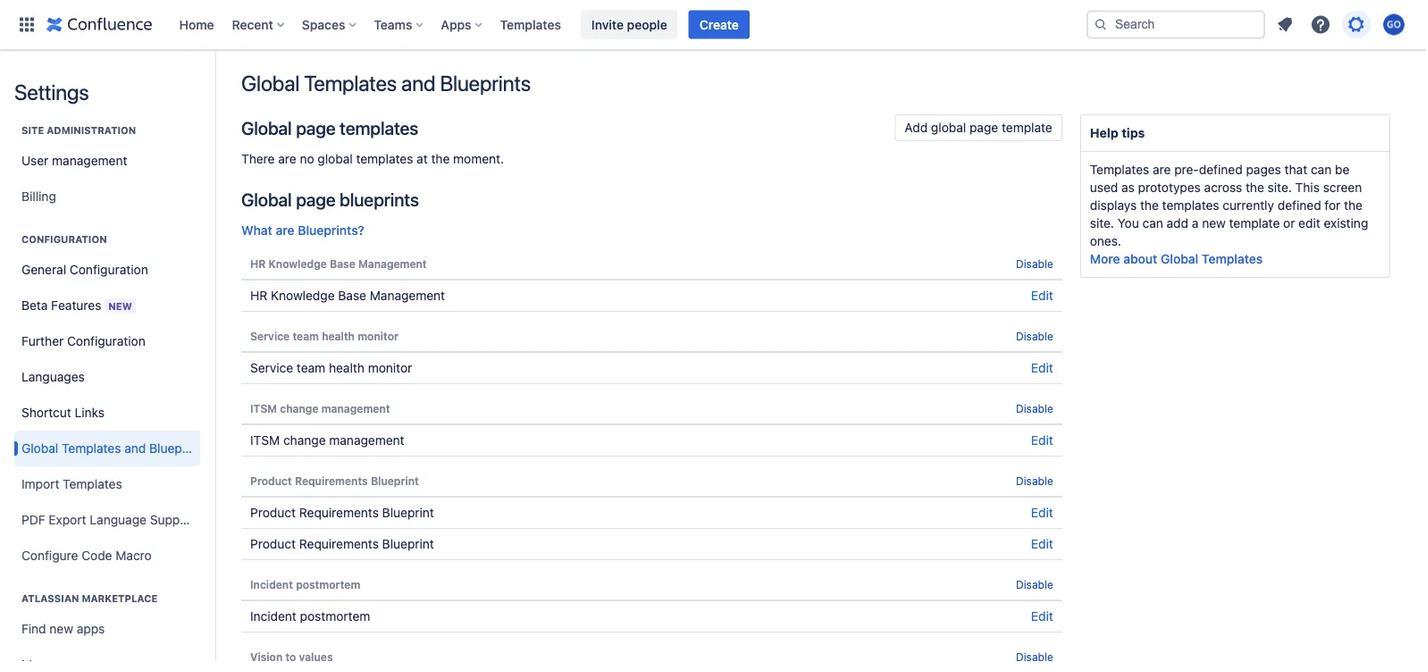 Task type: locate. For each thing, give the bounding box(es) containing it.
0 horizontal spatial defined
[[1199, 162, 1243, 177]]

1 service team health monitor from the top
[[250, 330, 399, 342]]

templates down currently at top
[[1202, 252, 1263, 266]]

are up prototypes at the right top of page
[[1153, 162, 1171, 177]]

0 vertical spatial itsm
[[250, 402, 277, 415]]

configuration up the languages link
[[67, 334, 146, 349]]

5 disable from the top
[[1016, 578, 1054, 591]]

global templates and blueprints link
[[14, 431, 208, 467]]

global templates and blueprints down shortcut links link
[[21, 441, 208, 456]]

0 vertical spatial management
[[358, 257, 427, 270]]

3 edit from the top
[[1031, 433, 1054, 448]]

can right you
[[1143, 216, 1164, 231]]

templates up global page templates
[[304, 71, 397, 96]]

itsm
[[250, 402, 277, 415], [250, 433, 280, 448]]

site administration
[[21, 125, 136, 136]]

templates down "links"
[[62, 441, 121, 456]]

features
[[51, 298, 101, 312]]

hr knowledge base management for disable
[[250, 257, 427, 270]]

templates up a
[[1163, 198, 1220, 213]]

2 itsm from the top
[[250, 433, 280, 448]]

postmortem for disable
[[296, 578, 361, 591]]

1 product requirements blueprint from the top
[[250, 475, 419, 487]]

2 hr from the top
[[250, 288, 267, 303]]

new
[[108, 300, 132, 312]]

screen
[[1323, 180, 1362, 195]]

page up what are blueprints?
[[296, 189, 336, 210]]

1 vertical spatial change
[[283, 433, 326, 448]]

1 edit from the top
[[1031, 288, 1054, 303]]

people
[[627, 17, 667, 32]]

0 vertical spatial postmortem
[[296, 578, 361, 591]]

2 vertical spatial requirements
[[299, 537, 379, 551]]

there
[[241, 152, 275, 166]]

disable link
[[1016, 257, 1054, 270], [1016, 330, 1054, 342], [1016, 402, 1054, 415], [1016, 475, 1054, 487], [1016, 578, 1054, 591]]

3 disable from the top
[[1016, 402, 1054, 415]]

templates left at
[[356, 152, 413, 166]]

1 horizontal spatial global
[[931, 120, 966, 135]]

1 vertical spatial base
[[338, 288, 366, 303]]

4 disable from the top
[[1016, 475, 1054, 487]]

0 vertical spatial product
[[250, 475, 292, 487]]

find new apps link
[[14, 611, 200, 647]]

edit
[[1031, 288, 1054, 303], [1031, 361, 1054, 375], [1031, 433, 1054, 448], [1031, 505, 1054, 520], [1031, 537, 1054, 551], [1031, 609, 1054, 624]]

knowledge
[[269, 257, 327, 270], [271, 288, 335, 303]]

incident for disable
[[250, 578, 293, 591]]

and down shortcut links link
[[124, 441, 146, 456]]

help tips
[[1090, 126, 1145, 140]]

0 horizontal spatial blueprints
[[149, 441, 208, 456]]

itsm change management for edit
[[250, 433, 405, 448]]

1 product from the top
[[250, 475, 292, 487]]

1 edit link from the top
[[1031, 288, 1054, 303]]

monitor
[[358, 330, 399, 342], [368, 361, 412, 375]]

global right add
[[931, 120, 966, 135]]

0 vertical spatial requirements
[[295, 475, 368, 487]]

incident postmortem for disable
[[250, 578, 361, 591]]

2 disable link from the top
[[1016, 330, 1054, 342]]

knowledge for disable
[[269, 257, 327, 270]]

0 vertical spatial management
[[52, 153, 127, 168]]

disable for base
[[1016, 257, 1054, 270]]

global
[[931, 120, 966, 135], [318, 152, 353, 166]]

global templates and blueprints
[[241, 71, 531, 96], [21, 441, 208, 456]]

that
[[1285, 162, 1308, 177]]

what
[[241, 223, 273, 238]]

and inside global templates and blueprints link
[[124, 441, 146, 456]]

0 vertical spatial incident postmortem
[[250, 578, 361, 591]]

global up the import
[[21, 441, 58, 456]]

3 product requirements blueprint from the top
[[250, 537, 434, 551]]

1 hr knowledge base management from the top
[[250, 257, 427, 270]]

1 vertical spatial service
[[250, 361, 293, 375]]

pages
[[1246, 162, 1282, 177]]

1 disable from the top
[[1016, 257, 1054, 270]]

0 vertical spatial service team health monitor
[[250, 330, 399, 342]]

template left help
[[1002, 120, 1053, 135]]

defined down this
[[1278, 198, 1322, 213]]

0 vertical spatial itsm change management
[[250, 402, 390, 415]]

0 horizontal spatial site.
[[1090, 216, 1115, 231]]

page for blueprints
[[296, 189, 336, 210]]

1 service from the top
[[250, 330, 290, 342]]

1 horizontal spatial global templates and blueprints
[[241, 71, 531, 96]]

import templates link
[[14, 467, 200, 502]]

0 vertical spatial monitor
[[358, 330, 399, 342]]

search image
[[1094, 17, 1108, 32]]

languages link
[[14, 359, 200, 395]]

2 vertical spatial configuration
[[67, 334, 146, 349]]

2 vertical spatial product
[[250, 537, 296, 551]]

blueprints up "support"
[[149, 441, 208, 456]]

1 horizontal spatial defined
[[1278, 198, 1322, 213]]

0 horizontal spatial new
[[50, 622, 73, 636]]

blueprints down apps popup button
[[440, 71, 531, 96]]

hr knowledge base management
[[250, 257, 427, 270], [250, 288, 445, 303]]

0 vertical spatial incident
[[250, 578, 293, 591]]

2 edit from the top
[[1031, 361, 1054, 375]]

settings
[[14, 80, 89, 105]]

5 edit link from the top
[[1031, 537, 1054, 551]]

health
[[322, 330, 355, 342], [329, 361, 365, 375]]

1 vertical spatial team
[[297, 361, 326, 375]]

2 vertical spatial management
[[329, 433, 405, 448]]

global down add
[[1161, 252, 1199, 266]]

new right a
[[1202, 216, 1226, 231]]

templates up pdf export language support link on the bottom left
[[63, 477, 122, 492]]

global right no
[[318, 152, 353, 166]]

1 vertical spatial product requirements blueprint
[[250, 505, 434, 520]]

0 horizontal spatial can
[[1143, 216, 1164, 231]]

configuration inside 'link'
[[67, 334, 146, 349]]

1 itsm change management from the top
[[250, 402, 390, 415]]

3 edit link from the top
[[1031, 433, 1054, 448]]

management
[[52, 153, 127, 168], [322, 402, 390, 415], [329, 433, 405, 448]]

management
[[358, 257, 427, 270], [370, 288, 445, 303]]

5 edit from the top
[[1031, 537, 1054, 551]]

site. up ones.
[[1090, 216, 1115, 231]]

blueprints
[[440, 71, 531, 96], [149, 441, 208, 456]]

0 horizontal spatial global templates and blueprints
[[21, 441, 208, 456]]

apps button
[[436, 10, 489, 39]]

support
[[150, 513, 196, 527]]

global page blueprints
[[241, 189, 419, 210]]

global right collapse sidebar icon at the left
[[241, 71, 300, 96]]

1 vertical spatial hr knowledge base management
[[250, 288, 445, 303]]

banner
[[0, 0, 1427, 50]]

1 vertical spatial management
[[322, 402, 390, 415]]

0 vertical spatial hr
[[250, 257, 266, 270]]

page right add
[[970, 120, 999, 135]]

more about global templates button
[[1090, 250, 1263, 268]]

edit link for health
[[1031, 361, 1054, 375]]

the up existing
[[1344, 198, 1363, 213]]

0 vertical spatial service
[[250, 330, 290, 342]]

1 vertical spatial and
[[124, 441, 146, 456]]

1 incident postmortem from the top
[[250, 578, 361, 591]]

further configuration link
[[14, 324, 200, 359]]

3 disable link from the top
[[1016, 402, 1054, 415]]

0 vertical spatial new
[[1202, 216, 1226, 231]]

1 disable link from the top
[[1016, 257, 1054, 270]]

itsm change management for disable
[[250, 402, 390, 415]]

edit link
[[1031, 288, 1054, 303], [1031, 361, 1054, 375], [1031, 433, 1054, 448], [1031, 505, 1054, 520], [1031, 537, 1054, 551], [1031, 609, 1054, 624]]

1 vertical spatial monitor
[[368, 361, 412, 375]]

create
[[700, 17, 739, 32]]

2 incident postmortem from the top
[[250, 609, 370, 624]]

1 vertical spatial knowledge
[[271, 288, 335, 303]]

1 horizontal spatial template
[[1229, 216, 1280, 231]]

change for edit
[[283, 433, 326, 448]]

site.
[[1268, 180, 1292, 195], [1090, 216, 1115, 231]]

0 horizontal spatial and
[[124, 441, 146, 456]]

templates are pre-defined pages that can be used as prototypes across the site. this screen displays the templates currently defined for the site. you can add a new template or edit existing ones. more about global templates
[[1090, 162, 1369, 266]]

0 vertical spatial product requirements blueprint
[[250, 475, 419, 487]]

service team health monitor for edit
[[250, 361, 412, 375]]

are right "what"
[[276, 223, 295, 238]]

0 horizontal spatial global
[[318, 152, 353, 166]]

templates right apps popup button
[[500, 17, 561, 32]]

and
[[401, 71, 436, 96], [124, 441, 146, 456]]

incident
[[250, 578, 293, 591], [250, 609, 297, 624]]

configuration up general
[[21, 234, 107, 245]]

2 incident from the top
[[250, 609, 297, 624]]

0 vertical spatial base
[[330, 257, 356, 270]]

defined up across
[[1199, 162, 1243, 177]]

0 vertical spatial defined
[[1199, 162, 1243, 177]]

itsm for disable
[[250, 402, 277, 415]]

1 itsm from the top
[[250, 402, 277, 415]]

what are blueprints? button
[[241, 222, 365, 240]]

base
[[330, 257, 356, 270], [338, 288, 366, 303]]

2 vertical spatial templates
[[1163, 198, 1220, 213]]

edit link for blueprint
[[1031, 537, 1054, 551]]

health for disable
[[322, 330, 355, 342]]

disable
[[1016, 257, 1054, 270], [1016, 330, 1054, 342], [1016, 402, 1054, 415], [1016, 475, 1054, 487], [1016, 578, 1054, 591]]

health for edit
[[329, 361, 365, 375]]

2 hr knowledge base management from the top
[[250, 288, 445, 303]]

1 vertical spatial incident
[[250, 609, 297, 624]]

1 horizontal spatial site.
[[1268, 180, 1292, 195]]

shortcut links link
[[14, 395, 200, 431]]

and down teams popup button
[[401, 71, 436, 96]]

spaces
[[302, 17, 345, 32]]

1 vertical spatial health
[[329, 361, 365, 375]]

1 vertical spatial service team health monitor
[[250, 361, 412, 375]]

this
[[1296, 180, 1320, 195]]

shortcut links
[[21, 405, 105, 420]]

0 vertical spatial hr knowledge base management
[[250, 257, 427, 270]]

2 service team health monitor from the top
[[250, 361, 412, 375]]

help
[[1090, 126, 1119, 140]]

further configuration
[[21, 334, 146, 349]]

the up currently at top
[[1246, 180, 1265, 195]]

displays
[[1090, 198, 1137, 213]]

edit link for management
[[1031, 433, 1054, 448]]

0 vertical spatial configuration
[[21, 234, 107, 245]]

are left no
[[278, 152, 296, 166]]

1 vertical spatial itsm change management
[[250, 433, 405, 448]]

global
[[241, 71, 300, 96], [241, 117, 292, 138], [241, 189, 292, 210], [1161, 252, 1199, 266], [21, 441, 58, 456]]

service team health monitor
[[250, 330, 399, 342], [250, 361, 412, 375]]

invite people button
[[581, 10, 678, 39]]

1 incident from the top
[[250, 578, 293, 591]]

1 vertical spatial incident postmortem
[[250, 609, 370, 624]]

1 vertical spatial hr
[[250, 288, 267, 303]]

templates
[[340, 117, 418, 138], [356, 152, 413, 166], [1163, 198, 1220, 213]]

prototypes
[[1138, 180, 1201, 195]]

management for disable
[[322, 402, 390, 415]]

are inside 'templates are pre-defined pages that can be used as prototypes across the site. this screen displays the templates currently defined for the site. you can add a new template or edit existing ones. more about global templates'
[[1153, 162, 1171, 177]]

1 vertical spatial blueprints
[[149, 441, 208, 456]]

templates link
[[495, 10, 567, 39]]

templates inside 'templates are pre-defined pages that can be used as prototypes across the site. this screen displays the templates currently defined for the site. you can add a new template or edit existing ones. more about global templates'
[[1163, 198, 1220, 213]]

1 vertical spatial postmortem
[[300, 609, 370, 624]]

new
[[1202, 216, 1226, 231], [50, 622, 73, 636]]

banner containing home
[[0, 0, 1427, 50]]

requirements
[[295, 475, 368, 487], [299, 505, 379, 520], [299, 537, 379, 551]]

0 vertical spatial and
[[401, 71, 436, 96]]

management for edit
[[370, 288, 445, 303]]

1 vertical spatial management
[[370, 288, 445, 303]]

base for disable
[[330, 257, 356, 270]]

site. down pages
[[1268, 180, 1292, 195]]

1 hr from the top
[[250, 257, 266, 270]]

itsm change management
[[250, 402, 390, 415], [250, 433, 405, 448]]

help icon image
[[1310, 14, 1332, 35]]

add global page template link
[[895, 114, 1063, 141]]

global templates and blueprints down "teams"
[[241, 71, 531, 96]]

0 vertical spatial health
[[322, 330, 355, 342]]

links
[[75, 405, 105, 420]]

teams button
[[369, 10, 430, 39]]

find new apps
[[21, 622, 105, 636]]

are inside what are blueprints? 'button'
[[276, 223, 295, 238]]

confluence image
[[46, 14, 152, 35], [46, 14, 152, 35]]

2 disable from the top
[[1016, 330, 1054, 342]]

0 vertical spatial change
[[280, 402, 319, 415]]

1 vertical spatial new
[[50, 622, 73, 636]]

page up no
[[296, 117, 336, 138]]

2 vertical spatial product requirements blueprint
[[250, 537, 434, 551]]

change for disable
[[280, 402, 319, 415]]

incident postmortem
[[250, 578, 361, 591], [250, 609, 370, 624]]

disable link for health
[[1016, 330, 1054, 342]]

1 vertical spatial site.
[[1090, 216, 1115, 231]]

edit link for base
[[1031, 288, 1054, 303]]

pdf export language support link
[[14, 502, 200, 538]]

new right find
[[50, 622, 73, 636]]

team for disable
[[293, 330, 319, 342]]

service
[[250, 330, 290, 342], [250, 361, 293, 375]]

import
[[21, 477, 59, 492]]

team for edit
[[297, 361, 326, 375]]

1 horizontal spatial new
[[1202, 216, 1226, 231]]

0 vertical spatial knowledge
[[269, 257, 327, 270]]

0 vertical spatial site.
[[1268, 180, 1292, 195]]

shortcut
[[21, 405, 71, 420]]

global inside 'templates are pre-defined pages that can be used as prototypes across the site. this screen displays the templates currently defined for the site. you can add a new template or edit existing ones. more about global templates'
[[1161, 252, 1199, 266]]

product requirements blueprint
[[250, 475, 419, 487], [250, 505, 434, 520], [250, 537, 434, 551]]

2 itsm change management from the top
[[250, 433, 405, 448]]

0 vertical spatial global templates and blueprints
[[241, 71, 531, 96]]

2 edit link from the top
[[1031, 361, 1054, 375]]

2 product requirements blueprint from the top
[[250, 505, 434, 520]]

can
[[1311, 162, 1332, 177], [1143, 216, 1164, 231]]

0 vertical spatial can
[[1311, 162, 1332, 177]]

are for what
[[276, 223, 295, 238]]

0 horizontal spatial template
[[1002, 120, 1053, 135]]

template down currently at top
[[1229, 216, 1280, 231]]

1 horizontal spatial blueprints
[[440, 71, 531, 96]]

global inside "configuration" group
[[21, 441, 58, 456]]

pdf export language support
[[21, 513, 196, 527]]

templates up there are no global templates at the moment.
[[340, 117, 418, 138]]

the right at
[[431, 152, 450, 166]]

the
[[431, 152, 450, 166], [1246, 180, 1265, 195], [1141, 198, 1159, 213], [1344, 198, 1363, 213]]

can left be
[[1311, 162, 1332, 177]]

product
[[250, 475, 292, 487], [250, 505, 296, 520], [250, 537, 296, 551]]

configuration up new
[[70, 262, 148, 277]]

0 vertical spatial team
[[293, 330, 319, 342]]

1 vertical spatial product
[[250, 505, 296, 520]]

marketplace
[[82, 593, 158, 605]]

hr for edit
[[250, 288, 267, 303]]

1 vertical spatial template
[[1229, 216, 1280, 231]]

global up there
[[241, 117, 292, 138]]

1 vertical spatial itsm
[[250, 433, 280, 448]]

1 vertical spatial global templates and blueprints
[[21, 441, 208, 456]]

2 service from the top
[[250, 361, 293, 375]]

import templates
[[21, 477, 122, 492]]

1 vertical spatial configuration
[[70, 262, 148, 277]]

1 horizontal spatial and
[[401, 71, 436, 96]]



Task type: describe. For each thing, give the bounding box(es) containing it.
atlassian marketplace group
[[14, 574, 200, 662]]

global element
[[11, 0, 1083, 50]]

tips
[[1122, 126, 1145, 140]]

disable for management
[[1016, 402, 1054, 415]]

incident for edit
[[250, 609, 297, 624]]

administration
[[47, 125, 136, 136]]

atlassian marketplace
[[21, 593, 158, 605]]

0 vertical spatial global
[[931, 120, 966, 135]]

templates up as
[[1090, 162, 1150, 177]]

invite
[[592, 17, 624, 32]]

general configuration
[[21, 262, 148, 277]]

0 vertical spatial templates
[[340, 117, 418, 138]]

be
[[1335, 162, 1350, 177]]

configuration for further
[[67, 334, 146, 349]]

1 vertical spatial blueprint
[[382, 505, 434, 520]]

for
[[1325, 198, 1341, 213]]

service for edit
[[250, 361, 293, 375]]

configuration for general
[[70, 262, 148, 277]]

monitor for edit
[[368, 361, 412, 375]]

edit for management
[[1031, 433, 1054, 448]]

5 disable link from the top
[[1016, 578, 1054, 591]]

disable for health
[[1016, 330, 1054, 342]]

recent button
[[227, 10, 291, 39]]

edit for blueprint
[[1031, 537, 1054, 551]]

you
[[1118, 216, 1139, 231]]

template inside 'templates are pre-defined pages that can be used as prototypes across the site. this screen displays the templates currently defined for the site. you can add a new template or edit existing ones. more about global templates'
[[1229, 216, 1280, 231]]

6 edit from the top
[[1031, 609, 1054, 624]]

at
[[417, 152, 428, 166]]

currently
[[1223, 198, 1275, 213]]

notification icon image
[[1275, 14, 1296, 35]]

settings icon image
[[1346, 14, 1368, 35]]

1 vertical spatial global
[[318, 152, 353, 166]]

are for templates
[[1153, 162, 1171, 177]]

pre-
[[1175, 162, 1199, 177]]

add
[[905, 120, 928, 135]]

appswitcher icon image
[[16, 14, 38, 35]]

management for disable
[[358, 257, 427, 270]]

management inside site administration group
[[52, 153, 127, 168]]

incident postmortem for edit
[[250, 609, 370, 624]]

0 vertical spatial blueprints
[[440, 71, 531, 96]]

6 edit link from the top
[[1031, 609, 1054, 624]]

used
[[1090, 180, 1118, 195]]

edit for health
[[1031, 361, 1054, 375]]

0 vertical spatial template
[[1002, 120, 1053, 135]]

2 product from the top
[[250, 505, 296, 520]]

configuration group
[[14, 215, 208, 579]]

edit for base
[[1031, 288, 1054, 303]]

billing
[[21, 189, 56, 204]]

blueprints
[[340, 189, 419, 210]]

add
[[1167, 216, 1189, 231]]

1 vertical spatial requirements
[[299, 505, 379, 520]]

about
[[1124, 252, 1158, 266]]

further
[[21, 334, 64, 349]]

beta features new
[[21, 298, 132, 312]]

across
[[1205, 180, 1243, 195]]

configure
[[21, 548, 78, 563]]

or
[[1284, 216, 1296, 231]]

service team health monitor for disable
[[250, 330, 399, 342]]

disable link for base
[[1016, 257, 1054, 270]]

3 product from the top
[[250, 537, 296, 551]]

Search field
[[1087, 10, 1266, 39]]

2 vertical spatial blueprint
[[382, 537, 434, 551]]

configure code macro link
[[14, 538, 200, 574]]

site administration group
[[14, 105, 200, 220]]

edit
[[1299, 216, 1321, 231]]

itsm for edit
[[250, 433, 280, 448]]

create link
[[689, 10, 750, 39]]

export
[[49, 513, 86, 527]]

monitor for disable
[[358, 330, 399, 342]]

no
[[300, 152, 314, 166]]

macro
[[116, 548, 152, 563]]

teams
[[374, 17, 412, 32]]

collapse sidebar image
[[195, 59, 234, 95]]

user
[[21, 153, 49, 168]]

1 vertical spatial templates
[[356, 152, 413, 166]]

there are no global templates at the moment.
[[241, 152, 504, 166]]

base for edit
[[338, 288, 366, 303]]

new inside 'templates are pre-defined pages that can be used as prototypes across the site. this screen displays the templates currently defined for the site. you can add a new template or edit existing ones. more about global templates'
[[1202, 216, 1226, 231]]

billing link
[[14, 179, 200, 215]]

existing
[[1324, 216, 1369, 231]]

1 vertical spatial can
[[1143, 216, 1164, 231]]

recent
[[232, 17, 273, 32]]

a
[[1192, 216, 1199, 231]]

4 edit link from the top
[[1031, 505, 1054, 520]]

languages
[[21, 370, 85, 384]]

beta
[[21, 298, 48, 312]]

pdf
[[21, 513, 45, 527]]

code
[[82, 548, 112, 563]]

user management
[[21, 153, 127, 168]]

postmortem for edit
[[300, 609, 370, 624]]

ones.
[[1090, 234, 1122, 248]]

disable link for management
[[1016, 402, 1054, 415]]

as
[[1122, 180, 1135, 195]]

general
[[21, 262, 66, 277]]

hr knowledge base management for edit
[[250, 288, 445, 303]]

are for there
[[278, 152, 296, 166]]

your profile and preferences image
[[1384, 14, 1405, 35]]

general configuration link
[[14, 252, 200, 288]]

service for disable
[[250, 330, 290, 342]]

4 edit from the top
[[1031, 505, 1054, 520]]

home link
[[174, 10, 220, 39]]

apps
[[77, 622, 105, 636]]

global page templates
[[241, 117, 418, 138]]

1 horizontal spatial can
[[1311, 162, 1332, 177]]

what are blueprints?
[[241, 223, 365, 238]]

blueprints inside "configuration" group
[[149, 441, 208, 456]]

knowledge for edit
[[271, 288, 335, 303]]

0 vertical spatial blueprint
[[371, 475, 419, 487]]

hr for disable
[[250, 257, 266, 270]]

home
[[179, 17, 214, 32]]

add global page template
[[905, 120, 1053, 135]]

4 disable link from the top
[[1016, 475, 1054, 487]]

apps
[[441, 17, 472, 32]]

templates inside global element
[[500, 17, 561, 32]]

1 vertical spatial defined
[[1278, 198, 1322, 213]]

the down prototypes at the right top of page
[[1141, 198, 1159, 213]]

find
[[21, 622, 46, 636]]

global up "what"
[[241, 189, 292, 210]]

site
[[21, 125, 44, 136]]

configure code macro
[[21, 548, 152, 563]]

page for templates
[[296, 117, 336, 138]]

blueprints?
[[298, 223, 365, 238]]

global templates and blueprints inside "configuration" group
[[21, 441, 208, 456]]

more
[[1090, 252, 1120, 266]]

user management link
[[14, 143, 200, 179]]

new inside 'link'
[[50, 622, 73, 636]]

language
[[90, 513, 147, 527]]

management for edit
[[329, 433, 405, 448]]

invite people
[[592, 17, 667, 32]]

atlassian
[[21, 593, 79, 605]]



Task type: vqa. For each thing, say whether or not it's contained in the screenshot.
Search Field
no



